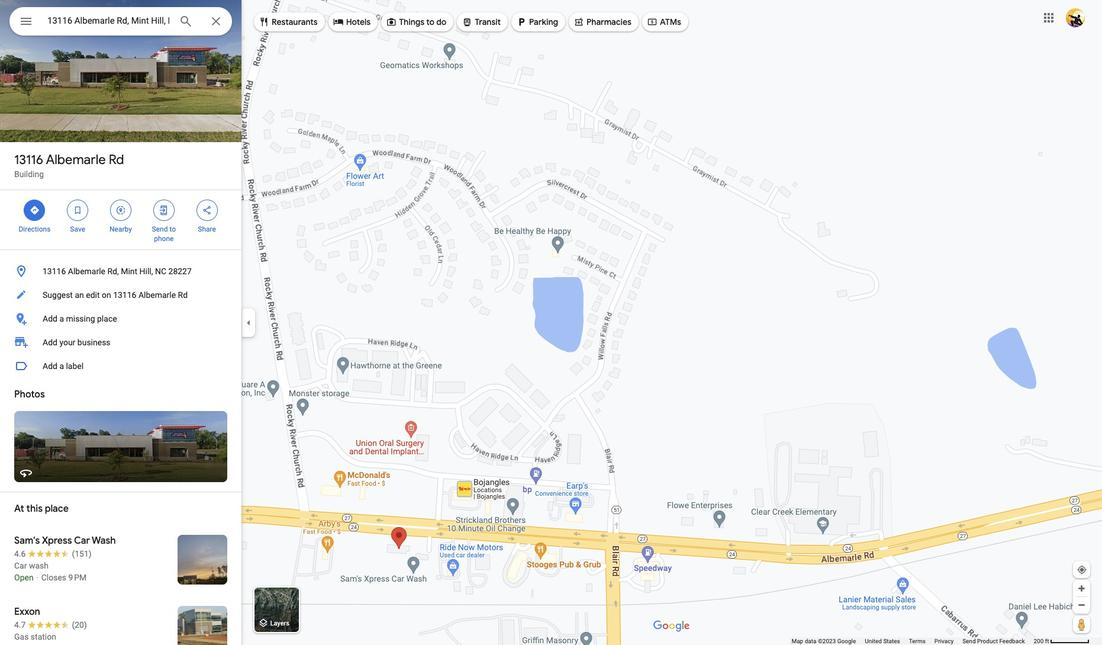 Task type: locate. For each thing, give the bounding box(es) containing it.

[[116, 204, 126, 217]]

0 vertical spatial car
[[74, 535, 90, 547]]

to left do
[[427, 17, 435, 27]]

13116 for rd,
[[43, 267, 66, 276]]

0 vertical spatial add
[[43, 314, 57, 323]]

business
[[77, 338, 111, 347]]

13116 albemarle rd building
[[14, 152, 124, 179]]

suggest an edit on 13116 albemarle rd button
[[0, 283, 242, 307]]

send up the phone
[[152, 225, 168, 233]]

1 vertical spatial place
[[45, 503, 69, 515]]

13116 up suggest
[[43, 267, 66, 276]]

zoom in image
[[1078, 584, 1087, 593]]

to up the phone
[[170, 225, 176, 233]]

 things to do
[[386, 15, 447, 28]]

albemarle for rd,
[[68, 267, 105, 276]]

13116
[[14, 152, 43, 168], [43, 267, 66, 276], [113, 290, 137, 300]]

hill,
[[140, 267, 153, 276]]


[[159, 204, 169, 217]]

car down "4.6"
[[14, 561, 27, 570]]

to
[[427, 17, 435, 27], [170, 225, 176, 233]]

200
[[1035, 638, 1045, 644]]

1 horizontal spatial place
[[97, 314, 117, 323]]

0 vertical spatial albemarle
[[46, 152, 106, 168]]

a left label
[[59, 361, 64, 371]]

add
[[43, 314, 57, 323], [43, 338, 57, 347], [43, 361, 57, 371]]


[[574, 15, 585, 28]]

add left label
[[43, 361, 57, 371]]

xpress
[[42, 535, 72, 547]]

united states button
[[866, 637, 901, 645]]

0 vertical spatial place
[[97, 314, 117, 323]]

1 horizontal spatial to
[[427, 17, 435, 27]]

a inside button
[[59, 314, 64, 323]]

13116 up building
[[14, 152, 43, 168]]

add inside button
[[43, 314, 57, 323]]

a inside button
[[59, 361, 64, 371]]

send
[[152, 225, 168, 233], [963, 638, 977, 644]]

1 vertical spatial to
[[170, 225, 176, 233]]

albemarle for rd
[[46, 152, 106, 168]]

0 vertical spatial a
[[59, 314, 64, 323]]

13116 albemarle rd main content
[[0, 0, 242, 645]]

3 add from the top
[[43, 361, 57, 371]]

13116 albemarle rd, mint hill, nc 28227
[[43, 267, 192, 276]]

13116 inside 13116 albemarle rd building
[[14, 152, 43, 168]]

photos
[[14, 389, 45, 400]]

1 a from the top
[[59, 314, 64, 323]]

2 a from the top
[[59, 361, 64, 371]]

⋅
[[36, 573, 39, 582]]

0 horizontal spatial car
[[14, 561, 27, 570]]

a for label
[[59, 361, 64, 371]]

1 vertical spatial 13116
[[43, 267, 66, 276]]

 restaurants
[[259, 15, 318, 28]]

2 vertical spatial 13116
[[113, 290, 137, 300]]

1 vertical spatial add
[[43, 338, 57, 347]]

albemarle inside 13116 albemarle rd building
[[46, 152, 106, 168]]

0 horizontal spatial send
[[152, 225, 168, 233]]

footer containing map data ©2023 google
[[792, 637, 1035, 645]]

13116 Albemarle Rd, Mint Hill, NC 28227 field
[[9, 7, 232, 36]]


[[202, 204, 212, 217]]

send inside send to phone
[[152, 225, 168, 233]]

send product feedback button
[[963, 637, 1026, 645]]

car up (151)
[[74, 535, 90, 547]]

place
[[97, 314, 117, 323], [45, 503, 69, 515]]

add left the your
[[43, 338, 57, 347]]

 atms
[[647, 15, 682, 28]]

rd inside button
[[178, 290, 188, 300]]

1 vertical spatial rd
[[178, 290, 188, 300]]

albemarle up edit
[[68, 267, 105, 276]]


[[19, 13, 33, 30]]

closes
[[41, 573, 66, 582]]

show your location image
[[1078, 565, 1088, 575]]

1 vertical spatial send
[[963, 638, 977, 644]]

privacy
[[935, 638, 954, 644]]

1 vertical spatial albemarle
[[68, 267, 105, 276]]

send inside button
[[963, 638, 977, 644]]

footer
[[792, 637, 1035, 645]]

0 vertical spatial to
[[427, 17, 435, 27]]

add for add a missing place
[[43, 314, 57, 323]]

united
[[866, 638, 883, 644]]

None field
[[47, 14, 169, 28]]

send product feedback
[[963, 638, 1026, 644]]

albemarle down the nc
[[139, 290, 176, 300]]

1 vertical spatial car
[[14, 561, 27, 570]]

hotels
[[346, 17, 371, 27]]

(20)
[[72, 620, 87, 630]]

 parking
[[517, 15, 559, 28]]

0 vertical spatial rd
[[109, 152, 124, 168]]

0 vertical spatial 13116
[[14, 152, 43, 168]]

rd
[[109, 152, 124, 168], [178, 290, 188, 300]]


[[647, 15, 658, 28]]

4.6
[[14, 549, 26, 559]]

rd,
[[107, 267, 119, 276]]

edit
[[86, 290, 100, 300]]

1 horizontal spatial send
[[963, 638, 977, 644]]

1 vertical spatial a
[[59, 361, 64, 371]]

place right this
[[45, 503, 69, 515]]

2 add from the top
[[43, 338, 57, 347]]

place inside button
[[97, 314, 117, 323]]

0 horizontal spatial place
[[45, 503, 69, 515]]


[[333, 15, 344, 28]]

united states
[[866, 638, 901, 644]]

rd up 
[[109, 152, 124, 168]]

wash
[[29, 561, 49, 570]]

1 add from the top
[[43, 314, 57, 323]]

 transit
[[462, 15, 501, 28]]


[[72, 204, 83, 217]]

car
[[74, 535, 90, 547], [14, 561, 27, 570]]

1 horizontal spatial car
[[74, 535, 90, 547]]

your
[[59, 338, 75, 347]]

200 ft button
[[1035, 638, 1091, 644]]

a for missing
[[59, 314, 64, 323]]

0 vertical spatial send
[[152, 225, 168, 233]]

1 horizontal spatial rd
[[178, 290, 188, 300]]

0 horizontal spatial to
[[170, 225, 176, 233]]

0 horizontal spatial rd
[[109, 152, 124, 168]]

terms
[[910, 638, 926, 644]]

2 vertical spatial add
[[43, 361, 57, 371]]

place down on on the top left
[[97, 314, 117, 323]]

at
[[14, 503, 24, 515]]

send left product
[[963, 638, 977, 644]]

a
[[59, 314, 64, 323], [59, 361, 64, 371]]

terms button
[[910, 637, 926, 645]]

4.7 stars 20 reviews image
[[14, 619, 87, 631]]

13116 right on on the top left
[[113, 290, 137, 300]]

rd down the 28227
[[178, 290, 188, 300]]

albemarle up 
[[46, 152, 106, 168]]

 search field
[[9, 7, 232, 38]]

open
[[14, 573, 34, 582]]


[[259, 15, 270, 28]]

footer inside google maps element
[[792, 637, 1035, 645]]

©2023
[[819, 638, 837, 644]]

add down suggest
[[43, 314, 57, 323]]

show street view coverage image
[[1074, 615, 1091, 633]]

a left missing
[[59, 314, 64, 323]]

restaurants
[[272, 17, 318, 27]]

4.7
[[14, 620, 26, 630]]

gas station
[[14, 632, 56, 642]]

map
[[792, 638, 804, 644]]

suggest an edit on 13116 albemarle rd
[[43, 290, 188, 300]]

add a missing place button
[[0, 307, 242, 331]]

add inside button
[[43, 361, 57, 371]]

add a label button
[[0, 354, 242, 378]]

on
[[102, 290, 111, 300]]

ft
[[1046, 638, 1050, 644]]



Task type: vqa. For each thing, say whether or not it's contained in the screenshot.


Task type: describe. For each thing, give the bounding box(es) containing it.
13116 for rd
[[14, 152, 43, 168]]

send for send product feedback
[[963, 638, 977, 644]]


[[462, 15, 473, 28]]

mint
[[121, 267, 138, 276]]

add a missing place
[[43, 314, 117, 323]]

google
[[838, 638, 857, 644]]

map data ©2023 google
[[792, 638, 857, 644]]

states
[[884, 638, 901, 644]]

add for add your business
[[43, 338, 57, 347]]

sam's
[[14, 535, 40, 547]]

google account: ben nelson  
(ben.nelson1980@gmail.com) image
[[1067, 8, 1086, 27]]

this
[[26, 503, 43, 515]]

add your business link
[[0, 331, 242, 354]]

data
[[805, 638, 817, 644]]

to inside send to phone
[[170, 225, 176, 233]]

missing
[[66, 314, 95, 323]]

gas
[[14, 632, 29, 642]]

feedback
[[1000, 638, 1026, 644]]

wash
[[92, 535, 116, 547]]

to inside  things to do
[[427, 17, 435, 27]]

 hotels
[[333, 15, 371, 28]]

send for send to phone
[[152, 225, 168, 233]]

(151)
[[72, 549, 92, 559]]

28227
[[169, 267, 192, 276]]


[[386, 15, 397, 28]]

exxon
[[14, 606, 40, 618]]


[[517, 15, 527, 28]]

9 pm
[[68, 573, 87, 582]]

transit
[[475, 17, 501, 27]]

privacy button
[[935, 637, 954, 645]]

things
[[399, 17, 425, 27]]

 pharmacies
[[574, 15, 632, 28]]

add a label
[[43, 361, 84, 371]]

200 ft
[[1035, 638, 1050, 644]]

an
[[75, 290, 84, 300]]

pharmacies
[[587, 17, 632, 27]]

share
[[198, 225, 216, 233]]

sam's xpress car wash
[[14, 535, 116, 547]]

nearby
[[110, 225, 132, 233]]


[[29, 204, 40, 217]]

zoom out image
[[1078, 601, 1087, 610]]

layers
[[271, 620, 290, 628]]

building
[[14, 169, 44, 179]]

atms
[[660, 17, 682, 27]]

car wash open ⋅ closes 9 pm
[[14, 561, 87, 582]]

directions
[[19, 225, 51, 233]]

suggest
[[43, 290, 73, 300]]

do
[[437, 17, 447, 27]]

save
[[70, 225, 85, 233]]

send to phone
[[152, 225, 176, 243]]

nc
[[155, 267, 166, 276]]

station
[[31, 632, 56, 642]]

rd inside 13116 albemarle rd building
[[109, 152, 124, 168]]

phone
[[154, 235, 174, 243]]

4.6 stars 151 reviews image
[[14, 548, 92, 560]]

product
[[978, 638, 999, 644]]

 button
[[9, 7, 43, 38]]

collapse side panel image
[[242, 316, 255, 329]]

actions for 13116 albemarle rd region
[[0, 190, 242, 249]]

parking
[[530, 17, 559, 27]]

add for add a label
[[43, 361, 57, 371]]

google maps element
[[0, 0, 1103, 645]]

car inside the car wash open ⋅ closes 9 pm
[[14, 561, 27, 570]]

label
[[66, 361, 84, 371]]

2 vertical spatial albemarle
[[139, 290, 176, 300]]

at this place
[[14, 503, 69, 515]]

none field inside 13116 albemarle rd, mint hill, nc 28227 field
[[47, 14, 169, 28]]

13116 albemarle rd, mint hill, nc 28227 button
[[0, 259, 242, 283]]



